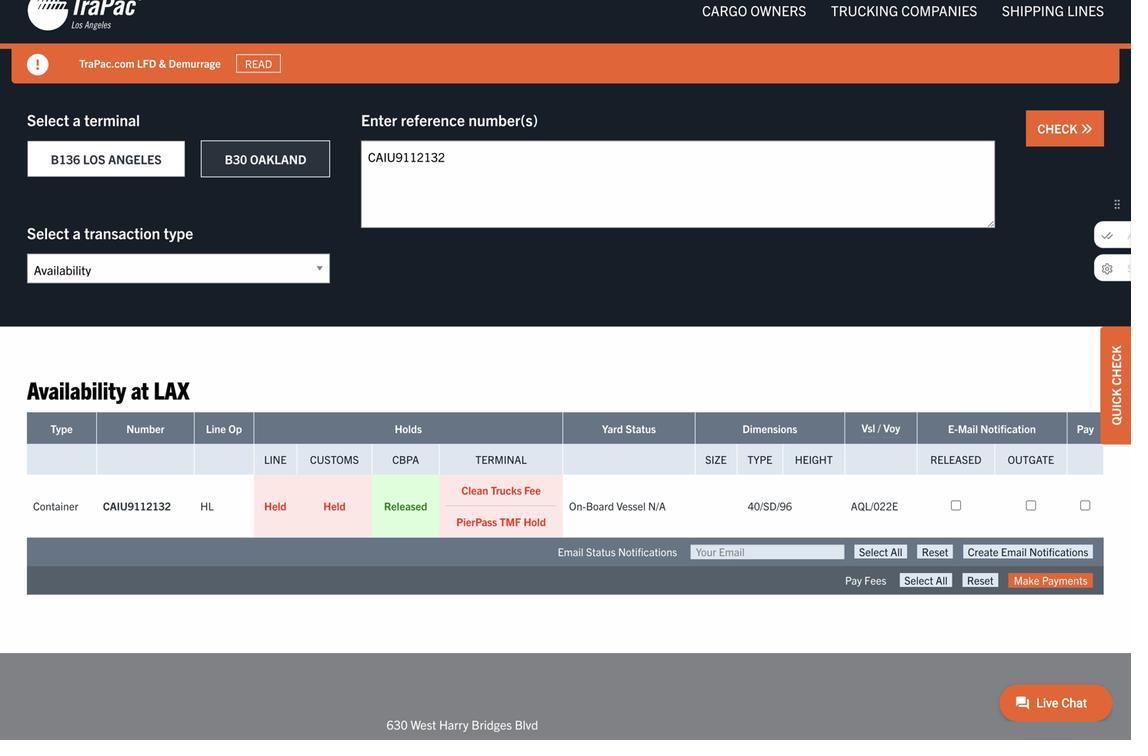 Task type: vqa. For each thing, say whether or not it's contained in the screenshot.
the top Status
yes



Task type: describe. For each thing, give the bounding box(es) containing it.
read
[[245, 57, 272, 70]]

pay fees
[[846, 573, 887, 587]]

b136 los angeles
[[51, 151, 162, 167]]

b30 oakland
[[225, 151, 307, 167]]

height
[[795, 453, 833, 466]]

read link
[[236, 54, 281, 73]]

companies
[[902, 2, 978, 19]]

fee
[[524, 483, 541, 497]]

shipping lines link
[[990, 0, 1117, 26]]

select a transaction type
[[27, 223, 193, 242]]

line op
[[206, 422, 242, 436]]

mail
[[958, 422, 978, 436]]

availability at lax
[[27, 374, 190, 405]]

1 held from the left
[[264, 499, 287, 513]]

dimensions
[[743, 422, 798, 436]]

quick
[[1108, 389, 1124, 426]]

type
[[164, 223, 193, 242]]

menu bar containing cargo owners
[[690, 0, 1117, 26]]

vessel
[[617, 499, 646, 513]]

quick check link
[[1101, 327, 1132, 445]]

630 west harry bridges blvd footer
[[0, 654, 1132, 741]]

shipping lines
[[1002, 2, 1105, 19]]

a for transaction
[[73, 223, 81, 242]]

line for line op
[[206, 422, 226, 436]]

trucking companies
[[831, 2, 978, 19]]

transaction
[[84, 223, 160, 242]]

make payments link
[[1009, 573, 1093, 588]]

hold
[[524, 515, 546, 529]]

number
[[126, 422, 165, 436]]

trapac.com
[[79, 56, 135, 70]]

los angeles image
[[27, 0, 142, 32]]

40/sd/96
[[748, 499, 792, 513]]

terminal
[[84, 110, 140, 129]]

b30
[[225, 151, 247, 167]]

1 vertical spatial type
[[748, 453, 773, 466]]

number(s)
[[469, 110, 538, 129]]

on-board vessel n/a
[[569, 499, 666, 513]]

trucks
[[491, 483, 522, 497]]

n/a
[[648, 499, 666, 513]]

bridges
[[472, 717, 512, 732]]

pierpass
[[457, 515, 497, 529]]

lfd
[[137, 56, 156, 70]]

a for terminal
[[73, 110, 81, 129]]

cbpa
[[392, 453, 419, 466]]

notifications
[[618, 545, 677, 559]]

630 west harry bridges blvd
[[387, 717, 538, 732]]

harry
[[439, 717, 469, 732]]

op
[[229, 422, 242, 436]]

angeles
[[108, 151, 162, 167]]

trapac.com lfd & demurrage
[[79, 56, 221, 70]]

630
[[387, 717, 408, 732]]

make payments
[[1014, 573, 1088, 587]]

select a terminal
[[27, 110, 140, 129]]

customs
[[310, 453, 359, 466]]

make
[[1014, 573, 1040, 587]]

trucking companies link
[[819, 0, 990, 26]]

enter
[[361, 110, 397, 129]]

owners
[[751, 2, 807, 19]]

email
[[558, 545, 584, 559]]

shipping
[[1002, 2, 1065, 19]]

lines
[[1068, 2, 1105, 19]]



Task type: locate. For each thing, give the bounding box(es) containing it.
Your Email email field
[[691, 545, 845, 560]]

1 horizontal spatial line
[[264, 453, 287, 466]]

0 vertical spatial pay
[[1077, 422, 1094, 436]]

board
[[586, 499, 614, 513]]

held right "hl"
[[264, 499, 287, 513]]

None checkbox
[[951, 501, 961, 511], [1026, 501, 1036, 511], [1081, 501, 1091, 511], [951, 501, 961, 511], [1026, 501, 1036, 511], [1081, 501, 1091, 511]]

0 horizontal spatial solid image
[[27, 54, 48, 75]]

select left transaction
[[27, 223, 69, 242]]

container
[[33, 499, 78, 513]]

1 horizontal spatial type
[[748, 453, 773, 466]]

1 horizontal spatial pay
[[1077, 422, 1094, 436]]

terminal
[[476, 453, 527, 466]]

on-
[[569, 499, 586, 513]]

0 horizontal spatial line
[[206, 422, 226, 436]]

solid image
[[27, 54, 48, 75], [1081, 123, 1093, 135]]

check inside button
[[1038, 120, 1081, 136]]

line for line
[[264, 453, 287, 466]]

aql/022e
[[851, 499, 899, 513]]

0 vertical spatial a
[[73, 110, 81, 129]]

type down "dimensions"
[[748, 453, 773, 466]]

los
[[83, 151, 105, 167]]

1 horizontal spatial check
[[1108, 346, 1124, 386]]

voy
[[884, 421, 901, 435]]

check button
[[1026, 110, 1105, 147]]

0 vertical spatial line
[[206, 422, 226, 436]]

2 select from the top
[[27, 223, 69, 242]]

1 vertical spatial line
[[264, 453, 287, 466]]

outgate
[[1008, 453, 1055, 466]]

/
[[878, 421, 881, 435]]

0 horizontal spatial status
[[586, 545, 616, 559]]

lax
[[154, 374, 190, 405]]

select for select a transaction type
[[27, 223, 69, 242]]

holds
[[395, 422, 422, 436]]

status for email
[[586, 545, 616, 559]]

vsl / voy
[[862, 421, 901, 435]]

enter reference number(s)
[[361, 110, 538, 129]]

pay left fees
[[846, 573, 862, 587]]

&
[[159, 56, 166, 70]]

check
[[1038, 120, 1081, 136], [1108, 346, 1124, 386]]

payments
[[1042, 573, 1088, 587]]

line left "op"
[[206, 422, 226, 436]]

0 vertical spatial type
[[51, 422, 73, 436]]

0 horizontal spatial type
[[51, 422, 73, 436]]

0 horizontal spatial released
[[384, 499, 427, 513]]

select for select a terminal
[[27, 110, 69, 129]]

1 horizontal spatial solid image
[[1081, 123, 1093, 135]]

type down availability
[[51, 422, 73, 436]]

pierpass tmf hold
[[457, 515, 546, 529]]

demurrage
[[169, 56, 221, 70]]

0 vertical spatial select
[[27, 110, 69, 129]]

0 vertical spatial released
[[931, 453, 982, 466]]

cargo owners link
[[690, 0, 819, 26]]

status
[[626, 422, 656, 436], [586, 545, 616, 559]]

notification
[[981, 422, 1036, 436]]

Enter reference number(s) text field
[[361, 140, 996, 228]]

released down "e-"
[[931, 453, 982, 466]]

west
[[411, 717, 436, 732]]

2 a from the top
[[73, 223, 81, 242]]

size
[[706, 453, 727, 466]]

1 horizontal spatial status
[[626, 422, 656, 436]]

pay for pay fees
[[846, 573, 862, 587]]

1 horizontal spatial released
[[931, 453, 982, 466]]

banner
[[0, 0, 1132, 84]]

line
[[206, 422, 226, 436], [264, 453, 287, 466]]

at
[[131, 374, 149, 405]]

yard
[[602, 422, 623, 436]]

released
[[931, 453, 982, 466], [384, 499, 427, 513]]

pay left quick
[[1077, 422, 1094, 436]]

held
[[264, 499, 287, 513], [323, 499, 346, 513]]

line left the customs
[[264, 453, 287, 466]]

clean
[[462, 483, 489, 497]]

hl
[[200, 499, 214, 513]]

0 vertical spatial status
[[626, 422, 656, 436]]

1 vertical spatial a
[[73, 223, 81, 242]]

1 select from the top
[[27, 110, 69, 129]]

status right yard
[[626, 422, 656, 436]]

email status notifications
[[558, 545, 677, 559]]

1 vertical spatial select
[[27, 223, 69, 242]]

a
[[73, 110, 81, 129], [73, 223, 81, 242]]

fees
[[865, 573, 887, 587]]

blvd
[[515, 717, 538, 732]]

status for yard
[[626, 422, 656, 436]]

1 a from the top
[[73, 110, 81, 129]]

oakland
[[250, 151, 307, 167]]

0 vertical spatial solid image
[[27, 54, 48, 75]]

0 horizontal spatial check
[[1038, 120, 1081, 136]]

quick check
[[1108, 346, 1124, 426]]

yard status
[[602, 422, 656, 436]]

e-mail notification
[[948, 422, 1036, 436]]

clean trucks fee
[[462, 483, 541, 497]]

a left terminal on the top
[[73, 110, 81, 129]]

menu bar
[[690, 0, 1117, 26]]

status right email
[[586, 545, 616, 559]]

e-
[[948, 422, 958, 436]]

b136
[[51, 151, 80, 167]]

1 vertical spatial status
[[586, 545, 616, 559]]

vsl
[[862, 421, 876, 435]]

solid image inside check button
[[1081, 123, 1093, 135]]

1 vertical spatial solid image
[[1081, 123, 1093, 135]]

reference
[[401, 110, 465, 129]]

1 vertical spatial released
[[384, 499, 427, 513]]

2 held from the left
[[323, 499, 346, 513]]

None button
[[855, 545, 907, 559], [918, 545, 953, 559], [964, 545, 1093, 559], [900, 573, 953, 587], [963, 573, 999, 587], [855, 545, 907, 559], [918, 545, 953, 559], [964, 545, 1093, 559], [900, 573, 953, 587], [963, 573, 999, 587]]

released down "cbpa"
[[384, 499, 427, 513]]

held down the customs
[[323, 499, 346, 513]]

caiu9112132
[[103, 499, 171, 513]]

1 vertical spatial check
[[1108, 346, 1124, 386]]

select
[[27, 110, 69, 129], [27, 223, 69, 242]]

cargo
[[703, 2, 748, 19]]

select up the b136
[[27, 110, 69, 129]]

1 horizontal spatial held
[[323, 499, 346, 513]]

trucking
[[831, 2, 899, 19]]

1 vertical spatial pay
[[846, 573, 862, 587]]

banner containing cargo owners
[[0, 0, 1132, 84]]

pay for pay
[[1077, 422, 1094, 436]]

type
[[51, 422, 73, 436], [748, 453, 773, 466]]

a left transaction
[[73, 223, 81, 242]]

0 horizontal spatial pay
[[846, 573, 862, 587]]

cargo owners
[[703, 2, 807, 19]]

availability
[[27, 374, 126, 405]]

0 horizontal spatial held
[[264, 499, 287, 513]]

0 vertical spatial check
[[1038, 120, 1081, 136]]

tmf
[[500, 515, 521, 529]]



